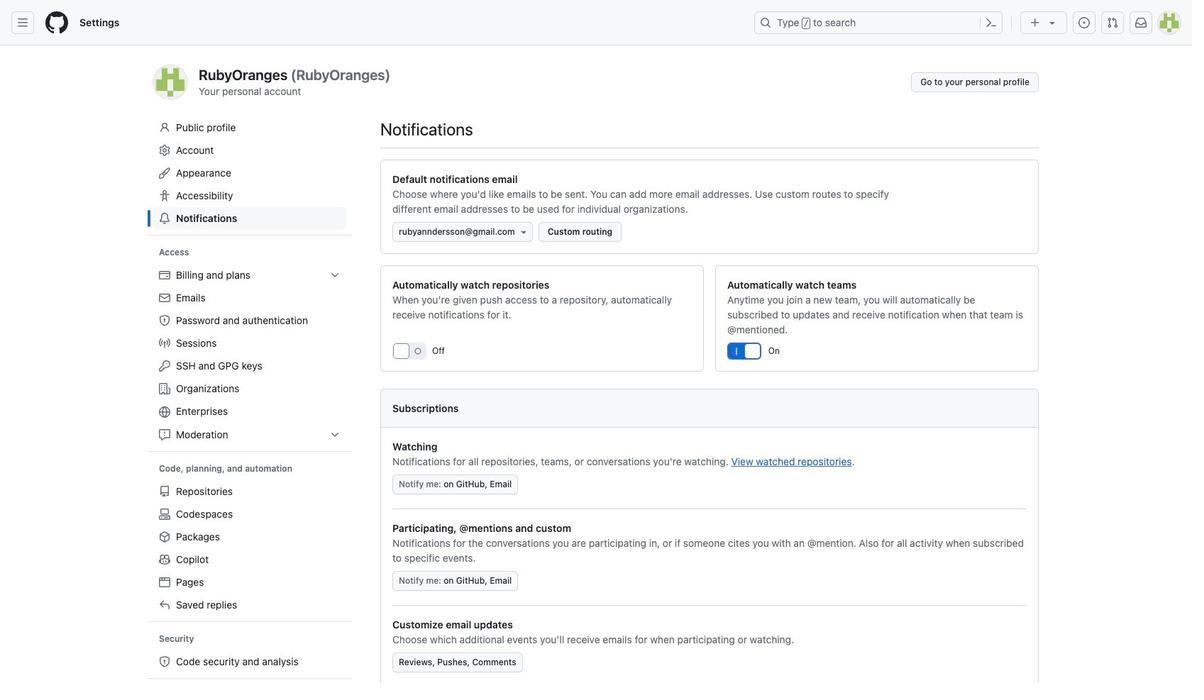 Task type: describe. For each thing, give the bounding box(es) containing it.
0 vertical spatial triangle down image
[[1047, 17, 1059, 28]]

homepage image
[[45, 11, 68, 34]]

mail image
[[159, 293, 170, 304]]

command palette image
[[986, 17, 998, 28]]

reply image
[[159, 600, 170, 611]]

paintbrush image
[[159, 168, 170, 179]]

git pull request image
[[1108, 17, 1119, 28]]

accessibility image
[[159, 190, 170, 202]]

plus image
[[1030, 17, 1042, 28]]

repo image
[[159, 486, 170, 498]]

gear image
[[159, 145, 170, 156]]

2 shield lock image from the top
[[159, 657, 170, 668]]

key image
[[159, 361, 170, 372]]

1 vertical spatial triangle down image
[[518, 227, 530, 238]]

copilot image
[[159, 555, 170, 566]]

issue opened image
[[1079, 17, 1091, 28]]

@rubyoranges image
[[153, 65, 187, 99]]

2 list from the top
[[153, 481, 347, 617]]



Task type: vqa. For each thing, say whether or not it's contained in the screenshot.
gear icon
yes



Task type: locate. For each thing, give the bounding box(es) containing it.
organization image
[[159, 383, 170, 395]]

globe image
[[159, 407, 170, 418]]

triangle down image
[[1047, 17, 1059, 28], [518, 227, 530, 238]]

browser image
[[159, 577, 170, 589]]

list
[[153, 264, 347, 447], [153, 481, 347, 617], [153, 651, 347, 674]]

person image
[[159, 122, 170, 133]]

shield lock image down "mail" icon
[[159, 315, 170, 327]]

1 list from the top
[[153, 264, 347, 447]]

shield lock image
[[159, 315, 170, 327], [159, 657, 170, 668]]

shield lock image down reply image
[[159, 657, 170, 668]]

0 horizontal spatial triangle down image
[[518, 227, 530, 238]]

1 vertical spatial list
[[153, 481, 347, 617]]

notifications image
[[1136, 17, 1148, 28]]

3 list from the top
[[153, 651, 347, 674]]

0 vertical spatial list
[[153, 264, 347, 447]]

1 shield lock image from the top
[[159, 315, 170, 327]]

0 vertical spatial shield lock image
[[159, 315, 170, 327]]

1 vertical spatial shield lock image
[[159, 657, 170, 668]]

bell image
[[159, 213, 170, 224]]

broadcast image
[[159, 338, 170, 349]]

1 horizontal spatial triangle down image
[[1047, 17, 1059, 28]]

2 vertical spatial list
[[153, 651, 347, 674]]

package image
[[159, 532, 170, 543]]

codespaces image
[[159, 509, 170, 520]]



